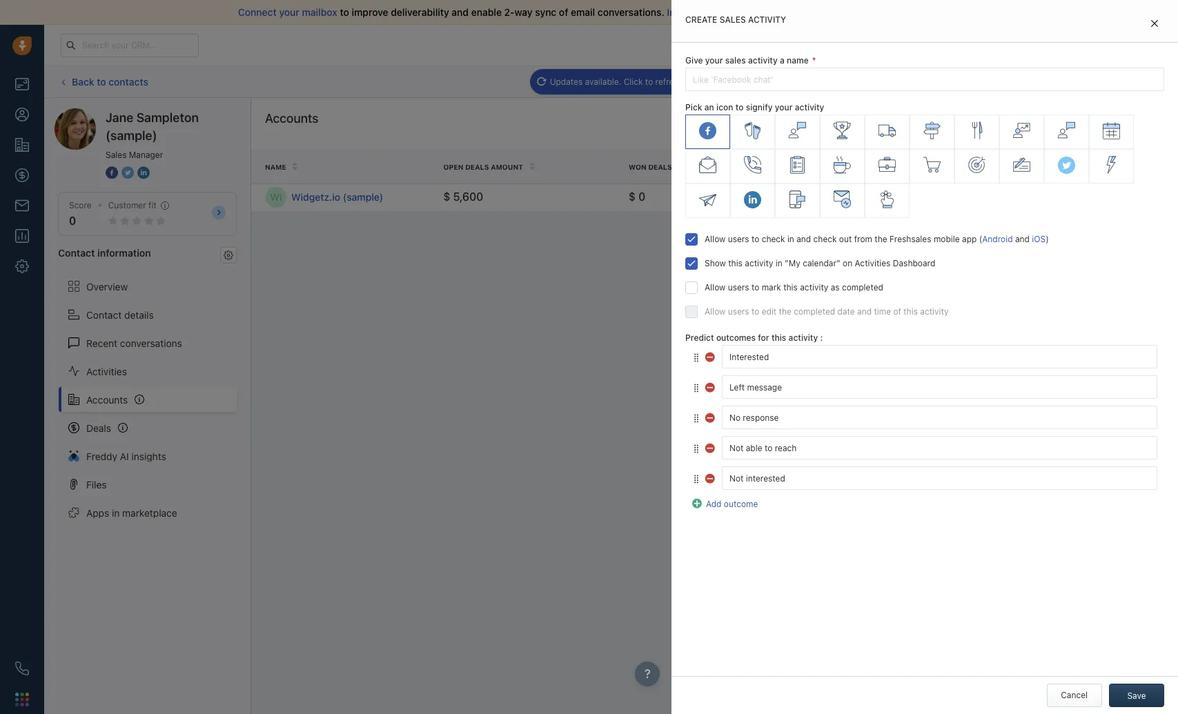 Task type: locate. For each thing, give the bounding box(es) containing it.
0 vertical spatial ui drag handle image
[[692, 383, 701, 393]]

days
[[874, 40, 891, 49], [822, 192, 840, 202]]

of
[[559, 6, 568, 18], [893, 307, 901, 317]]

minus filled image for first ui drag handle icon from the bottom
[[705, 442, 716, 453]]

3 users from the top
[[728, 307, 749, 317]]

activities down allow users to check in and check out from the freshsales mobile app ( android and ios )
[[855, 258, 891, 269]]

freddy
[[86, 450, 117, 462]]

1 horizontal spatial the
[[875, 234, 887, 245]]

trial
[[819, 40, 833, 49]]

(sample) inside the jane sampleton (sample) sales manager
[[106, 128, 157, 143]]

amount right open
[[491, 163, 523, 171]]

time right contacted
[[881, 163, 899, 171]]

the right edit
[[779, 307, 792, 317]]

1 vertical spatial 0
[[69, 215, 76, 227]]

2 $ from the left
[[629, 191, 636, 203]]

sales right all
[[720, 14, 746, 25]]

0 vertical spatial 0
[[638, 191, 645, 203]]

ui drag handle image
[[692, 353, 701, 363], [692, 413, 701, 424], [692, 474, 701, 484]]

call button
[[672, 70, 715, 94]]

ui drag handle image
[[692, 383, 701, 393], [692, 444, 701, 454]]

1 vertical spatial add
[[706, 499, 722, 510]]

3 allow from the top
[[705, 307, 726, 317]]

of right date
[[893, 307, 901, 317]]

1 horizontal spatial completed
[[842, 282, 883, 293]]

1 minus filled image from the top
[[705, 350, 716, 362]]

$ left 5,600 on the left top of the page
[[443, 191, 450, 203]]

add right plus filled image
[[706, 499, 722, 510]]

from right out on the top of page
[[854, 234, 872, 245]]

scratch.
[[927, 6, 964, 18]]

allow up predict
[[705, 307, 726, 317]]

this right mark
[[783, 282, 798, 293]]

open
[[443, 163, 463, 171]]

email
[[637, 76, 658, 87]]

1 vertical spatial accounts
[[86, 394, 128, 405]]

1 deals from the left
[[465, 163, 489, 171]]

1 check from the left
[[762, 234, 785, 245]]

0 vertical spatial ui drag handle image
[[692, 353, 701, 363]]

allow for allow users to check in and check out from the freshsales mobile app ( android and ios )
[[705, 234, 726, 245]]

users
[[728, 234, 749, 245], [728, 282, 749, 293], [728, 307, 749, 317]]

5,600
[[453, 191, 483, 203]]

activities
[[855, 258, 891, 269], [86, 365, 127, 377]]

1 vertical spatial (sample)
[[343, 191, 383, 203]]

allow up show
[[705, 234, 726, 245]]

1 horizontal spatial add
[[1107, 118, 1123, 128]]

0 vertical spatial add
[[1107, 118, 1123, 128]]

call link
[[672, 70, 715, 94]]

1 horizontal spatial contacts
[[1033, 162, 1073, 171]]

as
[[831, 282, 840, 293]]

the left freshsales
[[875, 234, 887, 245]]

0 horizontal spatial 0
[[69, 215, 76, 227]]

0 horizontal spatial amount
[[491, 163, 523, 171]]

from inside tab panel
[[854, 234, 872, 245]]

activity left you
[[748, 14, 786, 25]]

add inside 'button'
[[1107, 118, 1123, 128]]

your left mailbox
[[279, 6, 299, 18]]

$ 5,600
[[443, 191, 483, 203]]

3 minus filled image from the top
[[705, 411, 716, 422]]

5 minus filled image from the top
[[705, 472, 716, 483]]

1 vertical spatial users
[[728, 282, 749, 293]]

deals
[[86, 422, 111, 434]]

1 horizontal spatial from
[[903, 6, 924, 18]]

android
[[982, 234, 1013, 245]]

1 allow from the top
[[705, 234, 726, 245]]

won
[[629, 163, 646, 171]]

0 horizontal spatial (sample)
[[106, 128, 157, 143]]

activity left ":"
[[789, 333, 818, 343]]

days right '3'
[[822, 192, 840, 202]]

0 horizontal spatial deals
[[465, 163, 489, 171]]

2 minus filled image from the top
[[705, 381, 716, 392]]

accounts up name
[[265, 111, 318, 126]]

completed right as
[[842, 282, 883, 293]]

overview
[[86, 281, 128, 292]]

1 vertical spatial the
[[779, 307, 792, 317]]

1 horizontal spatial (sample)
[[343, 191, 383, 203]]

4 minus filled image from the top
[[705, 442, 716, 453]]

2 vertical spatial users
[[728, 307, 749, 317]]

linkedin circled image
[[137, 166, 150, 180]]

1 horizontal spatial days
[[874, 40, 891, 49]]

activity
[[748, 14, 786, 25], [748, 55, 778, 66], [795, 102, 824, 113], [745, 258, 773, 269], [800, 282, 828, 293], [920, 307, 949, 317], [789, 333, 818, 343]]

1 horizontal spatial $
[[629, 191, 636, 203]]

0 vertical spatial contact
[[58, 247, 95, 259]]

2 vertical spatial allow
[[705, 307, 726, 317]]

accounts up deals
[[86, 394, 128, 405]]

your right give on the right top of page
[[705, 55, 723, 66]]

0 vertical spatial (sample)
[[106, 128, 157, 143]]

give
[[685, 55, 703, 66]]

0 horizontal spatial from
[[854, 234, 872, 245]]

mng settings image
[[224, 250, 233, 260]]

1 vertical spatial days
[[822, 192, 840, 202]]

Give your sales activity a name text field
[[685, 68, 1164, 91]]

2 allow from the top
[[705, 282, 726, 293]]

1 horizontal spatial of
[[893, 307, 901, 317]]

score
[[69, 200, 92, 210]]

1 horizontal spatial activities
[[855, 258, 891, 269]]

updates available. click to refresh.
[[550, 76, 686, 87]]

1 horizontal spatial amount
[[674, 163, 706, 171]]

contact for contact details
[[86, 309, 122, 321]]

a
[[780, 55, 785, 66]]

0 down "score"
[[69, 215, 76, 227]]

0 horizontal spatial accounts
[[86, 394, 128, 405]]

deals right won
[[648, 163, 672, 171]]

0 horizontal spatial days
[[822, 192, 840, 202]]

1 vertical spatial ui drag handle image
[[692, 444, 701, 454]]

completed up ":"
[[794, 307, 835, 317]]

2 vertical spatial ui drag handle image
[[692, 474, 701, 484]]

2 ui drag handle image from the top
[[692, 444, 701, 454]]

1 users from the top
[[728, 234, 749, 245]]

amount for won deals amount
[[674, 163, 706, 171]]

(sample)
[[106, 128, 157, 143], [343, 191, 383, 203]]

check up "my
[[762, 234, 785, 245]]

activities down 'recent'
[[86, 365, 127, 377]]

1 vertical spatial time
[[874, 307, 891, 317]]

contacts right related
[[1033, 162, 1073, 171]]

contacts
[[109, 76, 148, 88], [1033, 162, 1073, 171]]

(
[[979, 234, 982, 245]]

mobile
[[934, 234, 960, 245]]

0 horizontal spatial add
[[706, 499, 722, 510]]

in up "my
[[787, 234, 794, 245]]

2 users from the top
[[728, 282, 749, 293]]

1 vertical spatial allow
[[705, 282, 726, 293]]

show
[[705, 258, 726, 269]]

related contacts
[[999, 162, 1073, 171]]

import all your sales data link
[[667, 6, 784, 18]]

have
[[843, 6, 865, 18]]

0 inside score 0
[[69, 215, 76, 227]]

allow users to mark this activity as completed
[[705, 282, 883, 293]]

add left account
[[1107, 118, 1123, 128]]

$ down won
[[629, 191, 636, 203]]

1 $ from the left
[[443, 191, 450, 203]]

amount right won
[[674, 163, 706, 171]]

import
[[667, 6, 697, 18]]

2 deals from the left
[[648, 163, 672, 171]]

0 vertical spatial the
[[875, 234, 887, 245]]

0 horizontal spatial completed
[[794, 307, 835, 317]]

refresh.
[[655, 76, 686, 87]]

0 vertical spatial days
[[874, 40, 891, 49]]

check left out on the top of page
[[813, 234, 837, 245]]

in
[[855, 40, 862, 49], [787, 234, 794, 245], [776, 258, 782, 269], [112, 507, 120, 519]]

allow for allow users to edit the completed date and time of this activity
[[705, 307, 726, 317]]

minus filled image for 1st ui drag handle image from the bottom of the tab panel at the right containing create sales activity
[[705, 472, 716, 483]]

marketplace
[[122, 507, 177, 519]]

0 vertical spatial users
[[728, 234, 749, 245]]

time right date
[[874, 307, 891, 317]]

2 amount from the left
[[674, 163, 706, 171]]

dialog containing create sales activity
[[672, 0, 1178, 714]]

contact up 'recent'
[[86, 309, 122, 321]]

1 horizontal spatial check
[[813, 234, 837, 245]]

improve
[[352, 6, 388, 18]]

0 vertical spatial accounts
[[265, 111, 318, 126]]

1 vertical spatial of
[[893, 307, 901, 317]]

contacts down search your crm... text field
[[109, 76, 148, 88]]

1 vertical spatial from
[[854, 234, 872, 245]]

(sample) down jane
[[106, 128, 157, 143]]

add inside tab panel
[[706, 499, 722, 510]]

of right sync
[[559, 6, 568, 18]]

1 horizontal spatial deals
[[648, 163, 672, 171]]

facebook circled image
[[106, 166, 118, 180]]

won deals amount
[[629, 163, 706, 171]]

conversations
[[120, 337, 182, 349]]

0 horizontal spatial contacts
[[109, 76, 148, 88]]

contact for contact information
[[58, 247, 95, 259]]

insights
[[131, 450, 166, 462]]

deals
[[465, 163, 489, 171], [648, 163, 672, 171]]

0 down won
[[638, 191, 645, 203]]

from right start
[[903, 6, 924, 18]]

outcome
[[724, 499, 758, 510]]

0 vertical spatial from
[[903, 6, 924, 18]]

explore plans link
[[910, 37, 979, 53]]

1 vertical spatial contacts
[[1033, 162, 1073, 171]]

None text field
[[722, 406, 1157, 430], [722, 436, 1157, 460], [722, 467, 1157, 490], [722, 406, 1157, 430], [722, 436, 1157, 460], [722, 467, 1157, 490]]

related
[[999, 162, 1032, 171]]

way
[[515, 6, 533, 18]]

to right 'click'
[[645, 76, 653, 87]]

phone image
[[15, 662, 29, 676]]

$ for $ 5,600
[[443, 191, 450, 203]]

minus filled image for first ui drag handle icon
[[705, 381, 716, 392]]

ui drag handle image down predict
[[692, 383, 701, 393]]

and left enable
[[452, 6, 469, 18]]

contact details
[[86, 309, 154, 321]]

allow down show
[[705, 282, 726, 293]]

users for check
[[728, 234, 749, 245]]

1 amount from the left
[[491, 163, 523, 171]]

save button
[[1109, 684, 1164, 707]]

1 vertical spatial contact
[[86, 309, 122, 321]]

0 vertical spatial completed
[[842, 282, 883, 293]]

don't
[[817, 6, 841, 18]]

to left start
[[867, 6, 877, 18]]

0 horizontal spatial check
[[762, 234, 785, 245]]

1 horizontal spatial accounts
[[265, 111, 318, 126]]

days right 21
[[874, 40, 891, 49]]

0 horizontal spatial $
[[443, 191, 450, 203]]

None text field
[[722, 345, 1157, 369], [722, 376, 1157, 399], [722, 345, 1157, 369], [722, 376, 1157, 399]]

in left 21
[[855, 40, 862, 49]]

to right back
[[97, 76, 106, 88]]

back
[[72, 76, 94, 88]]

minus filled image
[[705, 350, 716, 362], [705, 381, 716, 392], [705, 411, 716, 422], [705, 442, 716, 453], [705, 472, 716, 483]]

0 vertical spatial allow
[[705, 234, 726, 245]]

3
[[814, 192, 819, 202]]

allow users to edit the completed date and time of this activity
[[705, 307, 949, 317]]

1 vertical spatial ui drag handle image
[[692, 413, 701, 424]]

widgetz.io
[[291, 191, 340, 203]]

21
[[864, 40, 872, 49]]

contact down the 0 button
[[58, 247, 95, 259]]

sales
[[735, 6, 759, 18], [720, 14, 746, 25], [725, 55, 746, 66]]

add account button
[[1087, 112, 1164, 135]]

of inside tab panel
[[893, 307, 901, 317]]

dialog
[[672, 0, 1178, 714]]

deals right open
[[465, 163, 489, 171]]

twitter circled image
[[121, 166, 134, 180]]

all
[[700, 6, 710, 18]]

(sample) right widgetz.io
[[343, 191, 383, 203]]

$ 0
[[629, 191, 645, 203]]

0 vertical spatial activities
[[855, 258, 891, 269]]

this
[[728, 258, 743, 269], [783, 282, 798, 293], [904, 307, 918, 317], [772, 333, 786, 343]]

0 horizontal spatial of
[[559, 6, 568, 18]]

sms
[[766, 76, 783, 87]]

so
[[784, 6, 795, 18]]

1 horizontal spatial 0
[[638, 191, 645, 203]]

1 vertical spatial activities
[[86, 365, 127, 377]]

0 for score 0
[[69, 215, 76, 227]]

give your sales activity a name
[[685, 55, 809, 66]]

ui drag handle image up plus filled image
[[692, 444, 701, 454]]

allow for allow users to mark this activity as completed
[[705, 282, 726, 293]]

your
[[279, 6, 299, 18], [713, 6, 733, 18], [705, 55, 723, 66], [775, 102, 793, 113]]

tab panel
[[672, 0, 1178, 714]]



Task type: describe. For each thing, give the bounding box(es) containing it.
widgetz.io (sample)
[[291, 191, 383, 203]]

activity down the dashboard on the top right of the page
[[920, 307, 949, 317]]

0 button
[[69, 215, 76, 227]]

and up "my
[[797, 234, 811, 245]]

add for add outcome
[[706, 499, 722, 510]]

"my
[[785, 258, 800, 269]]

sales up sms "button"
[[725, 55, 746, 66]]

plus filled image
[[692, 497, 703, 508]]

explore plans
[[917, 39, 971, 50]]

save
[[1127, 691, 1146, 701]]

email image
[[1041, 39, 1051, 51]]

updates available. click to refresh. link
[[530, 69, 692, 94]]

mark
[[762, 282, 781, 293]]

you
[[798, 6, 814, 18]]

create sales activity
[[685, 14, 786, 25]]

dashboard
[[893, 258, 935, 269]]

ios
[[1032, 234, 1046, 245]]

minus filled image for first ui drag handle image from the top of the tab panel at the right containing create sales activity
[[705, 350, 716, 362]]

freshsales
[[890, 234, 931, 245]]

name
[[265, 163, 286, 171]]

to up the allow users to mark this activity as completed
[[752, 234, 759, 245]]

cancel button
[[1047, 684, 1102, 707]]

conversations.
[[598, 6, 664, 18]]

start
[[879, 6, 901, 18]]

deals for open
[[465, 163, 489, 171]]

activity down name
[[795, 102, 824, 113]]

amount for open deals amount
[[491, 163, 523, 171]]

add outcome link
[[692, 497, 758, 510]]

2-
[[504, 6, 515, 18]]

on
[[843, 258, 852, 269]]

back to contacts
[[72, 76, 148, 88]]

users for mark
[[728, 282, 749, 293]]

out
[[839, 234, 852, 245]]

activity left as
[[800, 282, 828, 293]]

in left "my
[[776, 258, 782, 269]]

this right show
[[728, 258, 743, 269]]

deliverability
[[391, 6, 449, 18]]

deals for won
[[648, 163, 672, 171]]

add outcome
[[706, 499, 758, 510]]

back to contacts link
[[58, 71, 149, 93]]

add for add account
[[1107, 118, 1123, 128]]

predict
[[685, 333, 714, 343]]

icon
[[716, 102, 733, 113]]

connect your mailbox to improve deliverability and enable 2-way sync of email conversations. import all your sales data so you don't have to start from scratch.
[[238, 6, 964, 18]]

apps in marketplace
[[86, 507, 177, 519]]

create
[[685, 14, 717, 25]]

this right for at the right top of page
[[772, 333, 786, 343]]

phone element
[[8, 655, 36, 683]]

0 for $ 0
[[638, 191, 645, 203]]

edit
[[762, 307, 777, 317]]

show this activity in "my calendar" on activities dashboard
[[705, 258, 935, 269]]

0 horizontal spatial the
[[779, 307, 792, 317]]

to left edit
[[752, 307, 759, 317]]

2 ui drag handle image from the top
[[692, 413, 701, 424]]

account
[[1125, 118, 1157, 128]]

explore
[[917, 39, 947, 50]]

to left mark
[[752, 282, 759, 293]]

your right signify
[[775, 102, 793, 113]]

files
[[86, 479, 107, 490]]

3 days ago
[[814, 192, 857, 202]]

1 ui drag handle image from the top
[[692, 353, 701, 363]]

details
[[124, 309, 154, 321]]

3 ui drag handle image from the top
[[692, 474, 701, 484]]

to right icon
[[736, 102, 744, 113]]

information
[[97, 247, 151, 259]]

recent
[[86, 337, 117, 349]]

date
[[838, 307, 855, 317]]

android link
[[982, 234, 1013, 245]]

and left ios
[[1015, 234, 1030, 245]]

click
[[624, 76, 643, 87]]

signify
[[746, 102, 773, 113]]

connect your mailbox link
[[238, 6, 340, 18]]

in right apps
[[112, 507, 120, 519]]

apps
[[86, 507, 109, 519]]

sync
[[535, 6, 556, 18]]

sales left data
[[735, 6, 759, 18]]

1 ui drag handle image from the top
[[692, 383, 701, 393]]

ai
[[120, 450, 129, 462]]

1 vertical spatial completed
[[794, 307, 835, 317]]

minus filled image for 2nd ui drag handle image from the top
[[705, 411, 716, 422]]

widgetz.io (sample) link
[[291, 191, 430, 204]]

pick an icon to signify your activity
[[685, 102, 824, 113]]

contacted
[[835, 163, 879, 171]]

name
[[787, 55, 809, 66]]

predict outcomes for this activity :
[[685, 333, 823, 343]]

activity left a
[[748, 55, 778, 66]]

fit
[[148, 200, 157, 210]]

users for edit
[[728, 307, 749, 317]]

manager
[[129, 150, 163, 160]]

:
[[820, 333, 823, 343]]

time inside tab panel
[[874, 307, 891, 317]]

for
[[758, 333, 769, 343]]

0 vertical spatial of
[[559, 6, 568, 18]]

app
[[962, 234, 977, 245]]

calendar"
[[803, 258, 840, 269]]

jane
[[106, 110, 133, 125]]

this down the dashboard on the top right of the page
[[904, 307, 918, 317]]

$ for $ 0
[[629, 191, 636, 203]]

allow users to check in and check out from the freshsales mobile app ( android and ios )
[[705, 234, 1049, 245]]

your trial ends in 21 days
[[801, 40, 891, 49]]

score 0
[[69, 200, 92, 227]]

0 horizontal spatial activities
[[86, 365, 127, 377]]

your right all
[[713, 6, 733, 18]]

an
[[705, 102, 714, 113]]

activity up mark
[[745, 258, 773, 269]]

2 check from the left
[[813, 234, 837, 245]]

sms button
[[745, 70, 790, 94]]

plans
[[950, 39, 971, 50]]

cancel
[[1061, 690, 1088, 701]]

sampleton
[[136, 110, 199, 125]]

Search your CRM... text field
[[61, 33, 199, 57]]

0 vertical spatial contacts
[[109, 76, 148, 88]]

0 vertical spatial time
[[881, 163, 899, 171]]

and right date
[[857, 307, 872, 317]]

email
[[571, 6, 595, 18]]

customer
[[108, 200, 146, 210]]

add account
[[1107, 118, 1157, 128]]

updates
[[550, 76, 583, 87]]

connect
[[238, 6, 277, 18]]

freshworks switcher image
[[15, 693, 29, 707]]

data
[[762, 6, 782, 18]]

call
[[693, 76, 708, 87]]

to right mailbox
[[340, 6, 349, 18]]

tab panel containing create sales activity
[[672, 0, 1178, 714]]

customer fit
[[108, 200, 157, 210]]

jane sampleton (sample) sales manager
[[106, 110, 199, 160]]

ago
[[842, 192, 857, 202]]



Task type: vqa. For each thing, say whether or not it's contained in the screenshot.
Deliverability
yes



